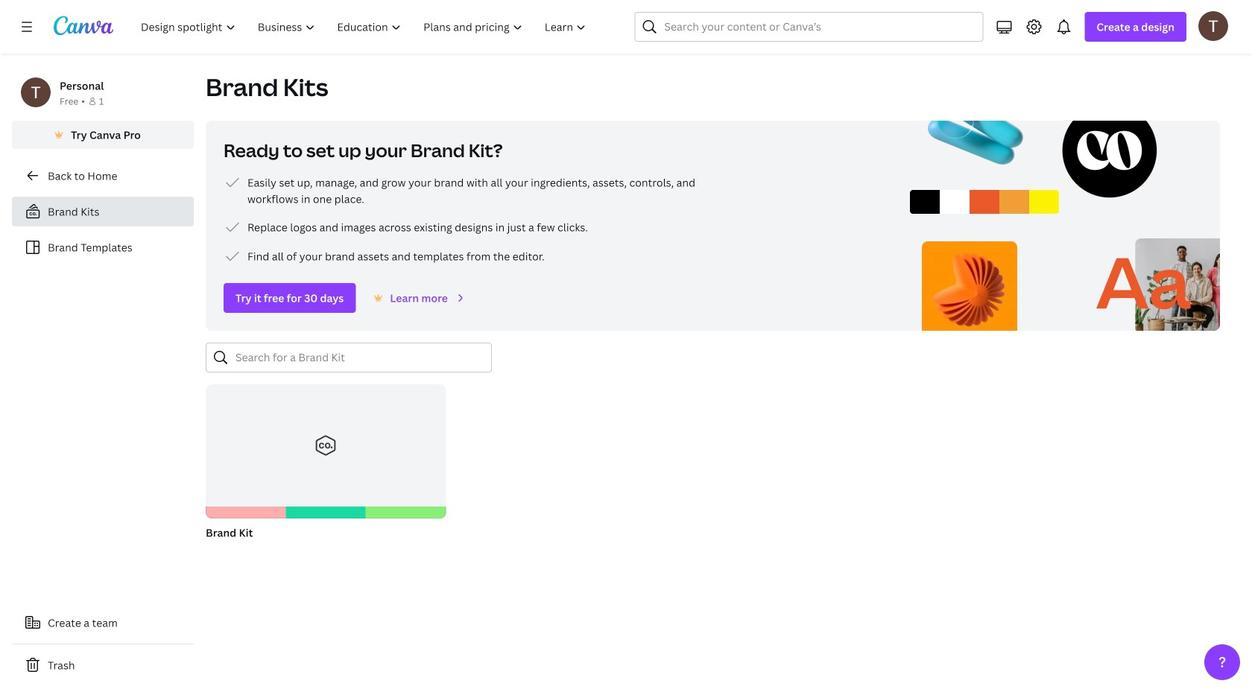 Task type: describe. For each thing, give the bounding box(es) containing it.
top level navigation element
[[131, 12, 599, 42]]

terry turtle image
[[1199, 11, 1228, 41]]



Task type: locate. For each thing, give the bounding box(es) containing it.
None search field
[[635, 12, 983, 42]]

0 horizontal spatial list
[[12, 197, 194, 262]]

list
[[224, 174, 701, 265], [12, 197, 194, 262]]

1 horizontal spatial list
[[224, 174, 701, 265]]

Search search field
[[664, 13, 954, 41]]

group
[[206, 379, 446, 541], [206, 379, 446, 519]]

Search for a Brand Kit search field
[[236, 344, 482, 372]]



Task type: vqa. For each thing, say whether or not it's contained in the screenshot.
Top Level Navigation element
yes



